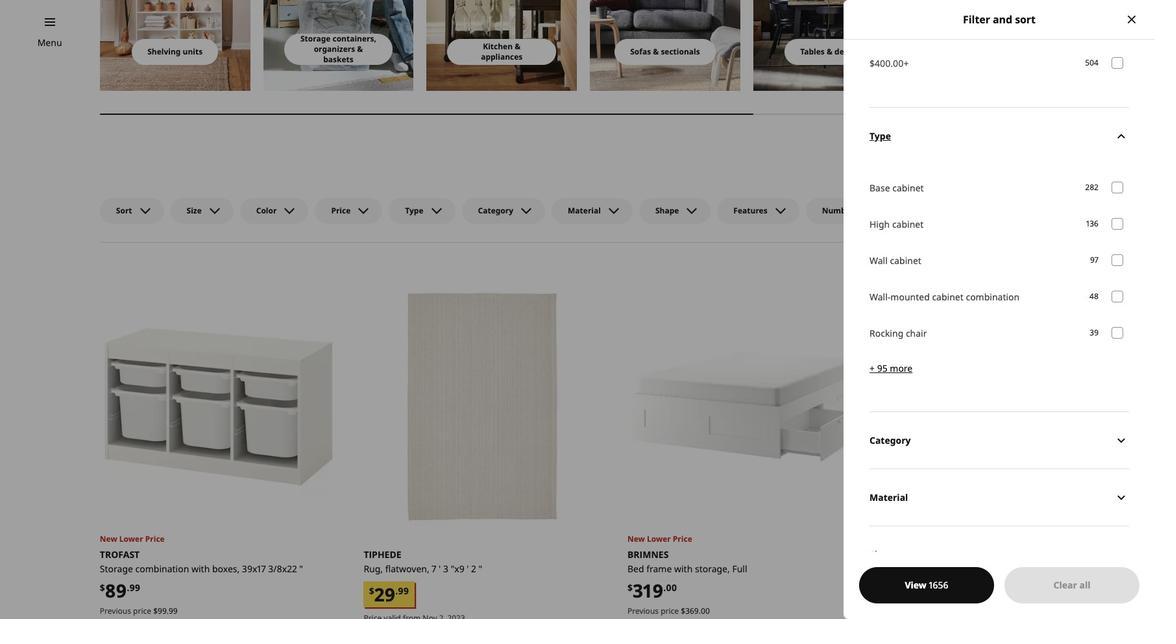 Task type: locate. For each thing, give the bounding box(es) containing it.
& inside storage containers, organizers & baskets
[[357, 43, 363, 54]]

sofas & sectionals list item
[[590, 0, 741, 91]]

color
[[256, 205, 277, 216]]

previous down 89
[[100, 606, 131, 617]]

lower for 319
[[647, 534, 671, 545]]

2 with from the left
[[674, 563, 693, 575]]

1 horizontal spatial price
[[331, 205, 351, 216]]

. up previous price $ 99 . 99
[[127, 582, 129, 594]]

full
[[732, 563, 748, 575]]

new inside new lower price brimnes bed frame with storage, full $ 319 . 00
[[628, 534, 645, 545]]

99 inside the "$ 29 . 99"
[[398, 585, 409, 597]]

95
[[877, 362, 888, 375]]

$ down new lower price brimnes bed frame with storage, full $ 319 . 00
[[681, 606, 686, 617]]

$ down bed
[[628, 582, 633, 594]]

& for tables & desks
[[827, 46, 833, 57]]

1 horizontal spatial new
[[628, 534, 645, 545]]

1 horizontal spatial material
[[870, 491, 908, 504]]

' left 2
[[467, 563, 469, 575]]

high cabinet
[[870, 218, 924, 231]]

. inside bookcase, 23 5/8x74 3/4 " 129 . 00
[[927, 582, 930, 594]]

149
[[949, 606, 962, 617]]

1 vertical spatial material
[[870, 491, 908, 504]]

1 " from the left
[[299, 563, 303, 575]]

shelving units button
[[132, 39, 218, 65]]

0 vertical spatial shape
[[656, 205, 679, 216]]

category button
[[870, 412, 1129, 469]]

2 horizontal spatial price
[[673, 534, 692, 545]]

0 horizontal spatial "
[[299, 563, 303, 575]]

1 horizontal spatial storage
[[301, 33, 331, 44]]

all
[[1080, 579, 1091, 591]]

1 horizontal spatial shape
[[870, 548, 897, 561]]

'
[[439, 563, 441, 575], [467, 563, 469, 575]]

price inside new lower price trofast storage combination with boxes, 39x17 3/8x22 " $ 89 . 99
[[145, 534, 165, 545]]

shape inside dropdown button
[[870, 548, 897, 561]]

1 horizontal spatial type
[[870, 130, 891, 142]]

0 horizontal spatial combination
[[135, 563, 189, 575]]

1 horizontal spatial price
[[661, 606, 679, 617]]

0 vertical spatial category
[[478, 205, 513, 216]]

+ 95 more
[[870, 362, 913, 375]]

shape inside popup button
[[656, 205, 679, 216]]

baskets
[[323, 54, 354, 65]]

1 horizontal spatial previous
[[628, 606, 659, 617]]

base cabinet
[[870, 182, 924, 194]]

clear all
[[1054, 579, 1091, 591]]

containers,
[[333, 33, 376, 44]]

0 vertical spatial material
[[568, 205, 601, 216]]

rocking
[[870, 327, 904, 340]]

2 " from the left
[[479, 563, 482, 575]]

1 vertical spatial category
[[870, 434, 911, 446]]

1656
[[929, 579, 949, 591]]

.
[[127, 582, 129, 594], [664, 582, 666, 594], [927, 582, 930, 594], [396, 585, 398, 597], [167, 606, 169, 617], [699, 606, 701, 617], [962, 606, 964, 617]]

new
[[100, 534, 117, 545], [628, 534, 645, 545]]

type inside dropdown button
[[870, 130, 891, 142]]

0 horizontal spatial price
[[133, 606, 151, 617]]

. down storage,
[[699, 606, 701, 617]]

price for 319
[[673, 534, 692, 545]]

2 horizontal spatial "
[[997, 563, 1000, 575]]

$400.00+
[[870, 57, 909, 70]]

with
[[191, 563, 210, 575], [674, 563, 693, 575]]

material inside dropdown button
[[870, 491, 908, 504]]

1 vertical spatial shape
[[870, 548, 897, 561]]

$ inside new lower price trofast storage combination with boxes, 39x17 3/8x22 " $ 89 . 99
[[100, 582, 105, 594]]

new lower price trofast storage combination with boxes, 39x17 3/8x22 " $ 89 . 99
[[100, 534, 303, 603]]

0 horizontal spatial new
[[100, 534, 117, 545]]

bookcase,
[[892, 563, 935, 575]]

89
[[105, 578, 127, 603]]

new inside new lower price trofast storage combination with boxes, 39x17 3/8x22 " $ 89 . 99
[[100, 534, 117, 545]]

price left 369
[[661, 606, 679, 617]]

sectionals
[[661, 46, 700, 57]]

units
[[183, 46, 203, 57]]

& inside kitchen & appliances
[[515, 41, 521, 52]]

base
[[870, 182, 890, 194]]

with inside new lower price trofast storage combination with boxes, 39x17 3/8x22 " $ 89 . 99
[[191, 563, 210, 575]]

1 price from the left
[[133, 606, 151, 617]]

& for kitchen & appliances
[[515, 41, 521, 52]]

with right frame
[[674, 563, 693, 575]]

0 vertical spatial combination
[[966, 291, 1020, 303]]

1 horizontal spatial "
[[479, 563, 482, 575]]

shelving
[[148, 46, 181, 57]]

1 vertical spatial type
[[405, 205, 424, 216]]

. inside the "$ 29 . 99"
[[396, 585, 398, 597]]

color button
[[240, 198, 309, 224]]

view
[[905, 579, 927, 591]]

list item
[[1080, 0, 1155, 91]]

1 with from the left
[[191, 563, 210, 575]]

type inside popup button
[[405, 205, 424, 216]]

. down flatwoven,
[[396, 585, 398, 597]]

" inside the tiphede rug, flatwoven, 7 ' 3 "x9 ' 2 "
[[479, 563, 482, 575]]

3
[[443, 563, 448, 575]]

+
[[870, 362, 875, 375]]

type
[[870, 130, 891, 142], [405, 205, 424, 216]]

with left boxes,
[[191, 563, 210, 575]]

price for "
[[145, 534, 165, 545]]

price for 129
[[925, 606, 943, 617]]

beds
[[983, 46, 1001, 57]]

previous down '129'
[[892, 606, 923, 617]]

desks
[[835, 46, 857, 57]]

more
[[890, 362, 913, 375]]

tables & desks list item
[[754, 0, 904, 91]]

' right 7
[[439, 563, 441, 575]]

0 vertical spatial type
[[870, 130, 891, 142]]

136
[[1087, 218, 1099, 229]]

1 new from the left
[[100, 534, 117, 545]]

price inside popup button
[[331, 205, 351, 216]]

features
[[734, 205, 768, 216]]

kitchen & appliances button
[[447, 39, 556, 65]]

0 horizontal spatial shape
[[656, 205, 679, 216]]

previous
[[100, 606, 131, 617], [628, 606, 659, 617], [892, 606, 923, 617]]

1 horizontal spatial lower
[[647, 534, 671, 545]]

lower up trofast
[[119, 534, 143, 545]]

0 horizontal spatial lower
[[119, 534, 143, 545]]

lower up brimnes
[[647, 534, 671, 545]]

previous price $ 369 . 00
[[628, 606, 710, 617]]

previous down 319
[[628, 606, 659, 617]]

1 vertical spatial combination
[[135, 563, 189, 575]]

0 horizontal spatial '
[[439, 563, 441, 575]]

a person relaxing on a bed with storage and writing in a book image
[[917, 0, 1067, 91]]

" right 3/4
[[997, 563, 1000, 575]]

+ 95 more button
[[870, 351, 1129, 386]]

a poang gray chair next to a side table with a coffee and glasses on it image
[[1080, 0, 1155, 91]]

" right 3/8x22
[[299, 563, 303, 575]]

0 horizontal spatial storage
[[100, 563, 133, 575]]

previous for 129
[[892, 606, 923, 617]]

. down frame
[[664, 582, 666, 594]]

combination inside document
[[966, 291, 1020, 303]]

. inside new lower price brimnes bed frame with storage, full $ 319 . 00
[[664, 582, 666, 594]]

wall cabinet
[[870, 255, 922, 267]]

" inside new lower price trofast storage combination with boxes, 39x17 3/8x22 " $ 89 . 99
[[299, 563, 303, 575]]

tiphede rug, flatwoven, 7 ' 3 "x9 ' 2 "
[[364, 549, 482, 575]]

0 horizontal spatial price
[[145, 534, 165, 545]]

new up brimnes
[[628, 534, 645, 545]]

filter and sort
[[963, 12, 1036, 26]]

price inside new lower price brimnes bed frame with storage, full $ 319 . 00
[[673, 534, 692, 545]]

$ inside the "$ 29 . 99"
[[369, 585, 374, 597]]

cabinet right the mounted
[[932, 291, 964, 303]]

0 horizontal spatial category
[[478, 205, 513, 216]]

material inside popup button
[[568, 205, 601, 216]]

trofast
[[100, 549, 140, 561]]

. down bookcase, 23 5/8x74 3/4 " 129 . 00
[[962, 606, 964, 617]]

category inside dropdown button
[[870, 434, 911, 446]]

organizers
[[314, 43, 355, 54]]

material for material dropdown button
[[870, 491, 908, 504]]

"
[[299, 563, 303, 575], [479, 563, 482, 575], [997, 563, 1000, 575]]

sofas & sectionals button
[[615, 39, 716, 65]]

price
[[331, 205, 351, 216], [145, 534, 165, 545], [673, 534, 692, 545]]

&
[[515, 41, 521, 52], [357, 43, 363, 54], [653, 46, 659, 57], [827, 46, 833, 57]]

cabinet right 'base'
[[893, 182, 924, 194]]

. right view
[[927, 582, 930, 594]]

00 right view
[[930, 582, 941, 594]]

document
[[844, 0, 1155, 583]]

. down new lower price trofast storage combination with boxes, 39x17 3/8x22 " $ 89 . 99
[[167, 606, 169, 617]]

1 horizontal spatial category
[[870, 434, 911, 446]]

price down trofast
[[133, 606, 151, 617]]

beds button
[[967, 39, 1017, 65]]

0 horizontal spatial with
[[191, 563, 210, 575]]

2 lower from the left
[[647, 534, 671, 545]]

category
[[478, 205, 513, 216], [870, 434, 911, 446]]

cabinet right high
[[892, 218, 924, 231]]

3 price from the left
[[925, 606, 943, 617]]

with inside new lower price brimnes bed frame with storage, full $ 319 . 00
[[674, 563, 693, 575]]

48
[[1090, 291, 1099, 302]]

2 new from the left
[[628, 534, 645, 545]]

$ down rug,
[[369, 585, 374, 597]]

price left 149
[[925, 606, 943, 617]]

price for combination
[[133, 606, 151, 617]]

previous for combination
[[100, 606, 131, 617]]

2 horizontal spatial price
[[925, 606, 943, 617]]

00 right 369
[[701, 606, 710, 617]]

2 horizontal spatial previous
[[892, 606, 923, 617]]

two black carts next to each other with kitchen items and spices organized on them image
[[427, 0, 577, 91]]

1 horizontal spatial combination
[[966, 291, 1020, 303]]

3 previous from the left
[[892, 606, 923, 617]]

sofas
[[630, 46, 651, 57]]

scrollbar
[[100, 106, 1129, 122]]

39
[[1090, 327, 1099, 338]]

1 horizontal spatial '
[[467, 563, 469, 575]]

00 right 149
[[964, 606, 973, 617]]

0 vertical spatial storage
[[301, 33, 331, 44]]

with for 00
[[674, 563, 693, 575]]

0 horizontal spatial type
[[405, 205, 424, 216]]

99
[[129, 582, 140, 594], [398, 585, 409, 597], [158, 606, 167, 617], [169, 606, 178, 617]]

category inside popup button
[[478, 205, 513, 216]]

2 ' from the left
[[467, 563, 469, 575]]

cabinet right the wall
[[890, 255, 922, 267]]

rotate 180 image
[[1114, 128, 1129, 144]]

00 down frame
[[666, 582, 677, 594]]

& inside button
[[827, 46, 833, 57]]

cabinet for base cabinet
[[893, 182, 924, 194]]

new up trofast
[[100, 534, 117, 545]]

1 horizontal spatial with
[[674, 563, 693, 575]]

rocking chair
[[870, 327, 927, 340]]

3/8x22
[[268, 563, 297, 575]]

0 horizontal spatial material
[[568, 205, 601, 216]]

lower inside new lower price trofast storage combination with boxes, 39x17 3/8x22 " $ 89 . 99
[[119, 534, 143, 545]]

1 vertical spatial storage
[[100, 563, 133, 575]]

3 " from the left
[[997, 563, 1000, 575]]

1 previous from the left
[[100, 606, 131, 617]]

lower inside new lower price brimnes bed frame with storage, full $ 319 . 00
[[647, 534, 671, 545]]

mounted
[[891, 291, 930, 303]]

category for category dropdown button
[[870, 434, 911, 446]]

shape
[[656, 205, 679, 216], [870, 548, 897, 561]]

1 lower from the left
[[119, 534, 143, 545]]

$ down trofast
[[100, 582, 105, 594]]

type button
[[389, 198, 455, 224]]

$ down 1656 at the bottom of the page
[[945, 606, 949, 617]]

$ down new lower price trofast storage combination with boxes, 39x17 3/8x22 " $ 89 . 99
[[153, 606, 158, 617]]

" right 2
[[479, 563, 482, 575]]

39x17
[[242, 563, 266, 575]]

0 horizontal spatial previous
[[100, 606, 131, 617]]

menu
[[37, 36, 62, 49]]



Task type: describe. For each thing, give the bounding box(es) containing it.
wall
[[870, 255, 888, 267]]

four transparent storage boxes stacked on each other with various household items packed in them image
[[263, 0, 414, 91]]

view 1656
[[905, 579, 949, 591]]

97
[[1091, 254, 1099, 265]]

new lower price brimnes bed frame with storage, full $ 319 . 00
[[628, 534, 748, 603]]

2 previous from the left
[[628, 606, 659, 617]]

wall-mounted cabinet combination
[[870, 291, 1020, 303]]

category button
[[462, 198, 545, 224]]

369
[[686, 606, 699, 617]]

sofas & sectionals
[[630, 46, 700, 57]]

two white billy bookcases with different sizes of vases and books in it image
[[100, 0, 250, 91]]

material button
[[552, 198, 633, 224]]

features button
[[718, 198, 799, 224]]

size button
[[170, 198, 234, 224]]

combination inside new lower price trofast storage combination with boxes, 39x17 3/8x22 " $ 89 . 99
[[135, 563, 189, 575]]

appliances
[[481, 51, 523, 62]]

storage inside storage containers, organizers & baskets
[[301, 33, 331, 44]]

size
[[187, 205, 202, 216]]

cabinet for high cabinet
[[892, 218, 924, 231]]

shape button
[[870, 526, 1129, 583]]

price button
[[315, 198, 383, 224]]

frame
[[647, 563, 672, 575]]

5/8x74
[[950, 563, 978, 575]]

48 products element
[[1090, 291, 1099, 303]]

sort
[[1015, 12, 1036, 26]]

& for sofas & sectionals
[[653, 46, 659, 57]]

new for 319
[[628, 534, 645, 545]]

tiphede
[[364, 549, 402, 561]]

new for 89
[[100, 534, 117, 545]]

504
[[1085, 57, 1099, 68]]

shape for shape popup button
[[656, 205, 679, 216]]

chair
[[906, 327, 927, 340]]

39 products element
[[1090, 327, 1099, 339]]

material button
[[870, 469, 1129, 526]]

2 price from the left
[[661, 606, 679, 617]]

with for 89
[[191, 563, 210, 575]]

99 inside new lower price trofast storage combination with boxes, 39x17 3/8x22 " $ 89 . 99
[[129, 582, 140, 594]]

2
[[471, 563, 476, 575]]

brimnes
[[628, 549, 669, 561]]

319
[[633, 578, 664, 603]]

bookcase, 23 5/8x74 3/4 " 129 . 00
[[892, 563, 1000, 603]]

shape button
[[639, 198, 711, 224]]

type button
[[870, 107, 1129, 164]]

7
[[432, 563, 437, 575]]

504 products element
[[1085, 57, 1099, 69]]

storage containers, organizers & baskets list item
[[263, 0, 414, 91]]

00 inside bookcase, 23 5/8x74 3/4 " 129 . 00
[[930, 582, 941, 594]]

shape for shape dropdown button
[[870, 548, 897, 561]]

00 inside new lower price brimnes bed frame with storage, full $ 319 . 00
[[666, 582, 677, 594]]

filter
[[963, 12, 990, 26]]

tables & desks
[[801, 46, 857, 57]]

tables & desks button
[[785, 39, 873, 65]]

sort button
[[100, 198, 164, 224]]

97 products element
[[1091, 254, 1099, 267]]

shelving units
[[148, 46, 203, 57]]

clear all button
[[1005, 567, 1140, 604]]

23
[[937, 563, 947, 575]]

. inside new lower price trofast storage combination with boxes, 39x17 3/8x22 " $ 89 . 99
[[127, 582, 129, 594]]

tables
[[801, 46, 825, 57]]

clear
[[1054, 579, 1077, 591]]

sort and filter dialog
[[844, 0, 1155, 619]]

29
[[374, 582, 396, 607]]

282 products element
[[1086, 182, 1099, 194]]

menu button
[[37, 36, 62, 50]]

beds list item
[[917, 0, 1067, 91]]

1 ' from the left
[[439, 563, 441, 575]]

document containing $400.00+
[[844, 0, 1155, 583]]

category for category popup button
[[478, 205, 513, 216]]

storage containers, organizers & baskets button
[[284, 33, 393, 65]]

136 products element
[[1087, 218, 1099, 230]]

282
[[1086, 182, 1099, 193]]

rug,
[[364, 563, 383, 575]]

a gray sofa against a light gray wall and a birch coffee table in front of it image
[[590, 0, 741, 91]]

a decorated dining table with six black chairs surrounding it and two bookcases in the background image
[[754, 0, 904, 91]]

shelving units list item
[[100, 0, 250, 91]]

type for type dropdown button
[[870, 130, 891, 142]]

wall-
[[870, 291, 891, 303]]

$ 29 . 99
[[369, 582, 409, 607]]

lower for 89
[[119, 534, 143, 545]]

3/4
[[981, 563, 994, 575]]

cabinet for wall cabinet
[[890, 255, 922, 267]]

material for material popup button
[[568, 205, 601, 216]]

and
[[993, 12, 1013, 26]]

type for type popup button
[[405, 205, 424, 216]]

boxes,
[[212, 563, 240, 575]]

storage inside new lower price trofast storage combination with boxes, 39x17 3/8x22 " $ 89 . 99
[[100, 563, 133, 575]]

previous price $ 149 . 00
[[892, 606, 973, 617]]

" inside bookcase, 23 5/8x74 3/4 " 129 . 00
[[997, 563, 1000, 575]]

number of drawers
[[822, 205, 898, 216]]

high
[[870, 218, 890, 231]]

previous price $ 99 . 99
[[100, 606, 178, 617]]

storage,
[[695, 563, 730, 575]]

kitchen & appliances
[[481, 41, 523, 62]]

number
[[822, 205, 854, 216]]

129
[[897, 578, 927, 603]]

kitchen
[[483, 41, 513, 52]]

$ inside new lower price brimnes bed frame with storage, full $ 319 . 00
[[628, 582, 633, 594]]

of
[[856, 205, 864, 216]]

kitchen & appliances list item
[[427, 0, 577, 91]]

flatwoven,
[[385, 563, 430, 575]]

sort
[[116, 205, 132, 216]]

storage containers, organizers & baskets
[[301, 33, 376, 65]]

drawers
[[866, 205, 898, 216]]



Task type: vqa. For each thing, say whether or not it's contained in the screenshot.
'
yes



